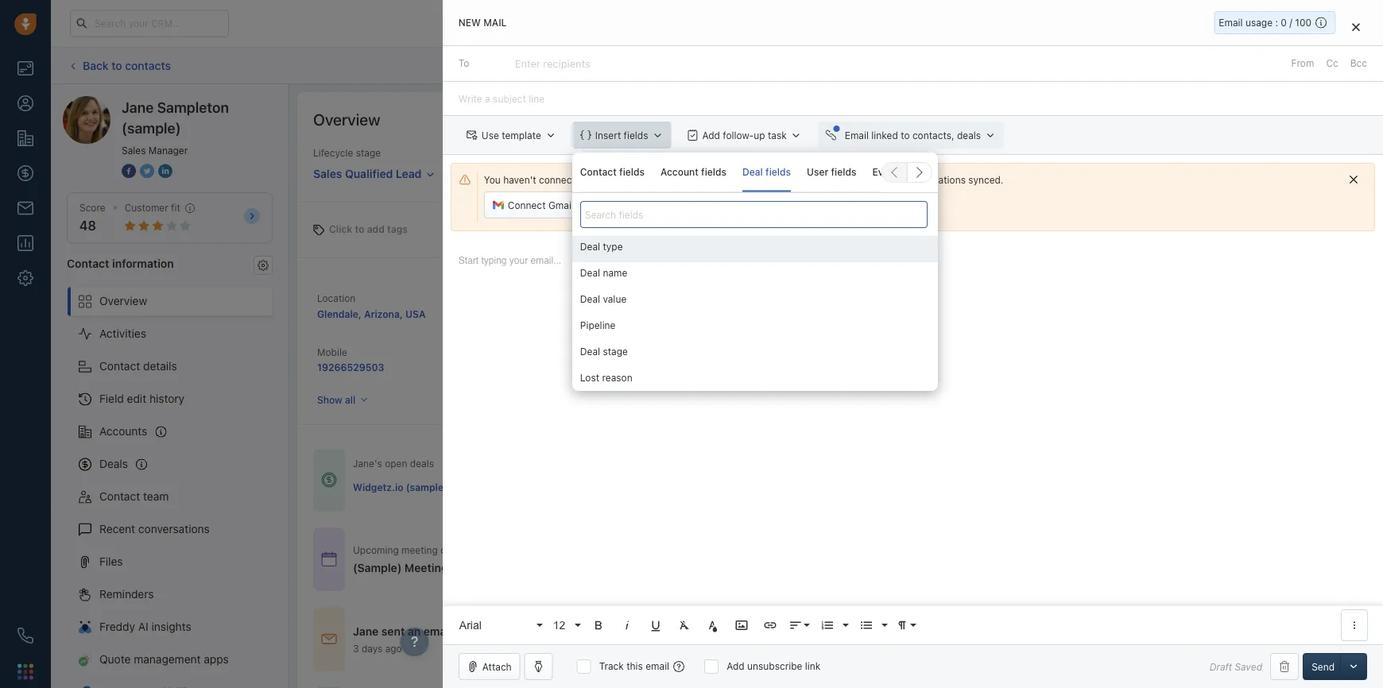 Task type: locate. For each thing, give the bounding box(es) containing it.
2023
[[512, 544, 536, 556], [661, 544, 685, 556]]

connect left it
[[775, 174, 812, 185]]

0 vertical spatial email
[[1219, 17, 1243, 28]]

arial
[[459, 619, 482, 632]]

deal type
[[580, 241, 623, 253]]

0 horizontal spatial jane
[[122, 99, 154, 116]]

attach
[[482, 661, 512, 673]]

0 horizontal spatial overview
[[99, 295, 147, 308]]

widgetz.io (sample) link down value
[[563, 308, 658, 319]]

1 horizontal spatial widgetz.io (sample) link
[[563, 308, 658, 319]]

(sample) down value
[[616, 308, 658, 319]]

connect down haven't
[[508, 200, 546, 211]]

deals right 'open'
[[410, 458, 434, 470]]

container_wx8msf4aqz5i3rn1 image
[[321, 552, 337, 567], [321, 632, 337, 648]]

email image
[[1226, 17, 1237, 30]]

/ inside button
[[1155, 170, 1158, 181]]

your
[[881, 174, 901, 185]]

paragraph format image
[[895, 619, 909, 633]]

1 horizontal spatial conversations
[[903, 174, 966, 185]]

(sample) inside accounts widgetz.io (sample)
[[616, 308, 658, 319]]

2 horizontal spatial (sample)
[[616, 308, 658, 319]]

email inside button
[[703, 200, 727, 211]]

churned
[[1282, 170, 1322, 181]]

1 horizontal spatial accounts
[[563, 291, 605, 303]]

days
[[362, 643, 383, 654]]

Search your CRM... text field
[[70, 10, 229, 37]]

0 vertical spatial accounts
[[563, 291, 605, 303]]

/ for negotiation / lost
[[1155, 170, 1158, 181]]

0 horizontal spatial qualified
[[345, 167, 393, 180]]

2023 left at
[[661, 544, 685, 556]]

the inside "upcoming meeting on mon 13 nov, 2023 from 23:30 to wed 15 nov, 2023 at 00:00 (sample) meeting - final discussion about the deal"
[[579, 562, 596, 575]]

reminders
[[99, 588, 154, 601]]

you haven't connected orlandogary85@gmail.com to the crm. connect it now to keep your conversations synced.
[[484, 174, 1004, 185]]

dialog
[[443, 0, 1383, 689]]

email for an
[[424, 625, 452, 638]]

fields for account fields
[[701, 167, 727, 178]]

1 vertical spatial new
[[541, 170, 561, 181]]

crm.
[[748, 174, 772, 185]]

lost reason
[[580, 373, 633, 384]]

0 vertical spatial add
[[1256, 60, 1274, 71]]

freddy ai insights
[[99, 621, 191, 634]]

nov, right 15 on the bottom
[[639, 544, 659, 556]]

sales up gary
[[563, 347, 588, 358]]

email right this
[[646, 661, 670, 672]]

connect a different email button
[[589, 192, 735, 219]]

0 horizontal spatial sales
[[122, 145, 146, 156]]

email right an
[[424, 625, 452, 638]]

email for email usage : 0 / 100
[[1219, 17, 1243, 28]]

use
[[482, 130, 499, 141]]

use template
[[482, 130, 541, 141]]

email usage : 0 / 100
[[1219, 17, 1312, 28]]

2 vertical spatial add
[[727, 661, 745, 672]]

lead
[[396, 167, 422, 180]]

the left crm.
[[730, 174, 745, 185]]

linkedin circled image
[[158, 162, 173, 179]]

haven't
[[503, 174, 536, 185]]

new for new
[[541, 170, 561, 181]]

0 vertical spatial jane
[[122, 99, 154, 116]]

widgetz.io (sample) link for jane's open deals
[[353, 481, 448, 494]]

facebook circled image
[[122, 162, 136, 179]]

1 vertical spatial the
[[579, 562, 596, 575]]

1 horizontal spatial nov,
[[639, 544, 659, 556]]

(sample)
[[353, 562, 402, 575]]

back
[[83, 59, 109, 72]]

0 vertical spatial container_wx8msf4aqz5i3rn1 image
[[321, 552, 337, 567]]

0 vertical spatial deals
[[957, 130, 981, 141]]

sales inside sales qualified lead 'link'
[[313, 167, 342, 180]]

lost
[[1161, 170, 1180, 181], [580, 373, 599, 384]]

/ right 0
[[1290, 17, 1293, 28]]

1 vertical spatial email
[[845, 130, 869, 141]]

contact fields link
[[580, 152, 645, 192]]

phone image
[[17, 628, 33, 644]]

0 vertical spatial widgetz.io (sample) link
[[563, 308, 658, 319]]

overview up the activities
[[99, 295, 147, 308]]

contact down 48
[[67, 257, 109, 270]]

0 horizontal spatial /
[[1155, 170, 1158, 181]]

group containing deal type
[[572, 236, 938, 475]]

1 horizontal spatial /
[[1276, 170, 1279, 181]]

contact down the activities
[[99, 360, 140, 373]]

2 horizontal spatial sales
[[563, 347, 588, 358]]

1 horizontal spatial deals
[[957, 130, 981, 141]]

from
[[1292, 58, 1315, 69]]

0 vertical spatial (sample)
[[122, 119, 181, 136]]

0 horizontal spatial deal
[[599, 562, 622, 575]]

quote
[[99, 653, 131, 666]]

1 vertical spatial accounts
[[99, 425, 147, 438]]

0 horizontal spatial new
[[459, 17, 481, 28]]

orlandogary85@gmail.com
[[589, 174, 716, 185]]

(sample) for widgetz.io
[[616, 308, 658, 319]]

1 container_wx8msf4aqz5i3rn1 image from the top
[[321, 552, 337, 567]]

new right haven't
[[541, 170, 561, 181]]

container_wx8msf4aqz5i3rn1 image left the 3
[[321, 632, 337, 648]]

email inside button
[[845, 130, 869, 141]]

deal down up
[[743, 167, 763, 178]]

1 horizontal spatial jane
[[353, 625, 379, 638]]

details
[[143, 360, 177, 373]]

1 horizontal spatial add
[[727, 661, 745, 672]]

1 horizontal spatial sales
[[313, 167, 342, 180]]

1 horizontal spatial connect
[[613, 200, 651, 211]]

container_wx8msf4aqz5i3rn1 image for (sample) meeting - final discussion about the deal
[[321, 552, 337, 567]]

deal left name on the top of page
[[580, 268, 600, 279]]

deal down wed
[[599, 562, 622, 575]]

lifecycle
[[313, 147, 353, 159]]

email
[[703, 200, 727, 211], [424, 625, 452, 638], [646, 661, 670, 672]]

0 vertical spatial lost
[[1161, 170, 1180, 181]]

the inside "dialog"
[[730, 174, 745, 185]]

0 vertical spatial conversations
[[903, 174, 966, 185]]

ago
[[385, 643, 402, 654]]

deals right contacts,
[[957, 130, 981, 141]]

stage for lifecycle stage
[[356, 147, 381, 159]]

2 vertical spatial (sample)
[[406, 482, 448, 493]]

application
[[443, 239, 1383, 645]]

deal for deal stage
[[580, 346, 600, 357]]

add inside button
[[1256, 60, 1274, 71]]

add left "follow-"
[[702, 130, 720, 141]]

connect for connect gmail
[[508, 200, 546, 211]]

the
[[730, 174, 745, 185], [579, 562, 596, 575]]

2 container_wx8msf4aqz5i3rn1 image from the top
[[321, 632, 337, 648]]

jane up days at the bottom of the page
[[353, 625, 379, 638]]

2 horizontal spatial email
[[703, 200, 727, 211]]

group
[[572, 236, 938, 475]]

0 vertical spatial widgetz.io
[[563, 308, 614, 319]]

conversations
[[903, 174, 966, 185], [138, 523, 210, 536]]

contact for contact fields
[[580, 167, 617, 178]]

fields for deal fields
[[766, 167, 791, 178]]

1 horizontal spatial stage
[[603, 346, 628, 357]]

deals
[[957, 130, 981, 141], [410, 458, 434, 470]]

nov, right the 13
[[490, 544, 510, 556]]

align image
[[789, 619, 803, 633]]

2 horizontal spatial add
[[1256, 60, 1274, 71]]

0 horizontal spatial the
[[579, 562, 596, 575]]

1 horizontal spatial widgetz.io
[[563, 308, 614, 319]]

1 vertical spatial stage
[[603, 346, 628, 357]]

unsubscribe
[[747, 661, 803, 672]]

(sample) inside jane sampleton (sample)
[[122, 119, 181, 136]]

email right different
[[703, 200, 727, 211]]

1 vertical spatial deals
[[410, 458, 434, 470]]

accounts widgetz.io (sample)
[[563, 291, 658, 319]]

upcoming
[[353, 544, 399, 556]]

2023 up the discussion
[[512, 544, 536, 556]]

contact up recent
[[99, 490, 140, 503]]

0 horizontal spatial widgetz.io (sample) link
[[353, 481, 448, 494]]

deal left value
[[580, 294, 600, 305]]

1 vertical spatial widgetz.io (sample) link
[[353, 481, 448, 494]]

insert fields
[[595, 130, 648, 141]]

2 2023 from the left
[[661, 544, 685, 556]]

/ right 'won'
[[1276, 170, 1279, 181]]

1 vertical spatial conversations
[[138, 523, 210, 536]]

1 horizontal spatial deal
[[1277, 60, 1296, 71]]

0 horizontal spatial stage
[[356, 147, 381, 159]]

(sample) up 'sales manager' on the top left
[[122, 119, 181, 136]]

widgetz.io up pipeline
[[563, 308, 614, 319]]

1 horizontal spatial 2023
[[661, 544, 685, 556]]

1 2023 from the left
[[512, 544, 536, 556]]

qualified inside "link"
[[974, 170, 1015, 181]]

add
[[1256, 60, 1274, 71], [702, 130, 720, 141], [727, 661, 745, 672]]

quote management apps
[[99, 653, 229, 666]]

event fields
[[872, 167, 926, 178]]

1 vertical spatial overview
[[99, 295, 147, 308]]

close image
[[1352, 22, 1360, 31]]

deal for deal name
[[580, 268, 600, 279]]

saved
[[1235, 661, 1263, 673]]

overview up the lifecycle stage
[[313, 110, 380, 128]]

contacts,
[[913, 130, 955, 141]]

usage
[[1246, 17, 1273, 28]]

1 horizontal spatial new
[[541, 170, 561, 181]]

deal for deal type
[[580, 241, 600, 253]]

accounts down "deal name"
[[563, 291, 605, 303]]

email left the usage on the right
[[1219, 17, 1243, 28]]

jane inside jane sent an email 3 days ago
[[353, 625, 379, 638]]

0 horizontal spatial email
[[424, 625, 452, 638]]

team
[[143, 490, 169, 503]]

nov,
[[490, 544, 510, 556], [639, 544, 659, 556]]

0 horizontal spatial conversations
[[138, 523, 210, 536]]

1 horizontal spatial (sample)
[[406, 482, 448, 493]]

user fields link
[[807, 152, 857, 192]]

sales for sales manager
[[122, 145, 146, 156]]

0 vertical spatial overview
[[313, 110, 380, 128]]

lost left the reason
[[580, 373, 599, 384]]

ordered list image
[[820, 619, 835, 633]]

account fields
[[661, 167, 727, 178]]

1 vertical spatial lost
[[580, 373, 599, 384]]

send
[[1312, 661, 1335, 673]]

email left linked
[[845, 130, 869, 141]]

0 horizontal spatial widgetz.io
[[353, 482, 403, 493]]

add left from
[[1256, 60, 1274, 71]]

fields for event fields
[[901, 167, 926, 178]]

edit
[[127, 392, 146, 406]]

fields for user fields
[[831, 167, 857, 178]]

underline (⌘u) image
[[649, 619, 663, 633]]

add left unsubscribe
[[727, 661, 745, 672]]

1 vertical spatial email
[[424, 625, 452, 638]]

1 vertical spatial sales
[[313, 167, 342, 180]]

arizona,
[[364, 308, 403, 320]]

0 horizontal spatial accounts
[[99, 425, 147, 438]]

0 horizontal spatial nov,
[[490, 544, 510, 556]]

mon
[[455, 544, 474, 556]]

template
[[502, 130, 541, 141]]

0 horizontal spatial (sample)
[[122, 119, 181, 136]]

1 horizontal spatial qualified
[[974, 170, 1015, 181]]

customer
[[125, 202, 168, 213]]

0 horizontal spatial add
[[702, 130, 720, 141]]

meeting
[[405, 562, 448, 575]]

connected
[[539, 174, 587, 185]]

sales down lifecycle
[[313, 167, 342, 180]]

0 vertical spatial sales
[[122, 145, 146, 156]]

this
[[627, 661, 643, 672]]

lost right negotiation
[[1161, 170, 1180, 181]]

jane down contacts
[[122, 99, 154, 116]]

deal for deal value
[[580, 294, 600, 305]]

contact down the "insert"
[[580, 167, 617, 178]]

1 horizontal spatial lost
[[1161, 170, 1180, 181]]

1 vertical spatial jane
[[353, 625, 379, 638]]

1 horizontal spatial overview
[[313, 110, 380, 128]]

0 horizontal spatial connect
[[508, 200, 546, 211]]

0 vertical spatial new
[[459, 17, 481, 28]]

keep
[[856, 174, 878, 185]]

2 nov, from the left
[[639, 544, 659, 556]]

accounts
[[563, 291, 605, 303], [99, 425, 147, 438]]

2 vertical spatial sales
[[563, 347, 588, 358]]

owner
[[590, 347, 618, 358]]

attach button
[[459, 654, 520, 681]]

won / churned link
[[1212, 166, 1360, 185]]

glendale,
[[317, 308, 362, 320]]

1 vertical spatial add
[[702, 130, 720, 141]]

sales up facebook circled image
[[122, 145, 146, 156]]

text color image
[[706, 619, 720, 633]]

deal left type
[[580, 241, 600, 253]]

the down 23:30
[[579, 562, 596, 575]]

wed
[[603, 544, 623, 556]]

0 horizontal spatial 2023
[[512, 544, 536, 556]]

1 vertical spatial container_wx8msf4aqz5i3rn1 image
[[321, 632, 337, 648]]

interested button
[[768, 166, 916, 185]]

widgetz.io
[[563, 308, 614, 319], [353, 482, 403, 493]]

0 vertical spatial stage
[[356, 147, 381, 159]]

container_wx8msf4aqz5i3rn1 image left upcoming
[[321, 552, 337, 567]]

1 vertical spatial (sample)
[[616, 308, 658, 319]]

activities
[[99, 327, 146, 340]]

accounts inside accounts widgetz.io (sample)
[[563, 291, 605, 303]]

jane inside jane sampleton (sample)
[[122, 99, 154, 116]]

widgetz.io down the jane's
[[353, 482, 403, 493]]

deals
[[99, 458, 128, 471]]

contact team
[[99, 490, 169, 503]]

stage up orlando on the bottom of the page
[[603, 346, 628, 357]]

connect left a
[[613, 200, 651, 211]]

new inside "dialog"
[[459, 17, 481, 28]]

new mail
[[459, 17, 507, 28]]

to inside button
[[901, 130, 910, 141]]

0 vertical spatial deal
[[1277, 60, 1296, 71]]

0 vertical spatial email
[[703, 200, 727, 211]]

(sample) down 'open'
[[406, 482, 448, 493]]

negotiation / lost button
[[1064, 166, 1212, 185]]

0 vertical spatial the
[[730, 174, 745, 185]]

dialog containing arial
[[443, 0, 1383, 689]]

contact fields
[[580, 167, 645, 178]]

/ right negotiation
[[1155, 170, 1158, 181]]

new left "mail"
[[459, 17, 481, 28]]

different
[[662, 200, 700, 211]]

sales inside sales owner gary orlando
[[563, 347, 588, 358]]

interested
[[820, 170, 867, 181]]

add follow-up task button
[[679, 122, 810, 149], [679, 122, 810, 149]]

0 horizontal spatial lost
[[580, 373, 599, 384]]

deal up gary
[[580, 346, 600, 357]]

conversations right your
[[903, 174, 966, 185]]

unordered list image
[[859, 619, 874, 633]]

deal value
[[580, 294, 627, 305]]

48
[[80, 218, 96, 233]]

email inside jane sent an email 3 days ago
[[424, 625, 452, 638]]

1 horizontal spatial email
[[1219, 17, 1243, 28]]

1 vertical spatial deal
[[599, 562, 622, 575]]

/ inside "button"
[[1276, 170, 1279, 181]]

0 horizontal spatial email
[[845, 130, 869, 141]]

deal down 0
[[1277, 60, 1296, 71]]

insert fields button
[[572, 122, 671, 149]]

insert image (⌘p) image
[[734, 619, 749, 633]]

accounts up deals at the left bottom of the page
[[99, 425, 147, 438]]

conversations down team
[[138, 523, 210, 536]]

stage up sales qualified lead 'link'
[[356, 147, 381, 159]]

1 horizontal spatial email
[[646, 661, 670, 672]]

fields inside dropdown button
[[624, 130, 648, 141]]

a
[[654, 200, 659, 211]]

1 horizontal spatial the
[[730, 174, 745, 185]]

phone element
[[10, 620, 41, 652]]

widgetz.io (sample) link down 'open'
[[353, 481, 448, 494]]

twitter circled image
[[140, 162, 154, 179]]



Task type: describe. For each thing, give the bounding box(es) containing it.
sales qualified lead
[[313, 167, 422, 180]]

location glendale, arizona, usa
[[317, 293, 426, 320]]

0
[[1281, 17, 1287, 28]]

add follow-up task
[[702, 130, 787, 141]]

up
[[754, 130, 765, 141]]

it
[[815, 174, 821, 185]]

3
[[353, 643, 359, 654]]

12
[[553, 619, 566, 632]]

sent
[[382, 625, 405, 638]]

mail
[[484, 17, 507, 28]]

send button
[[1303, 654, 1344, 681]]

stage for deal stage
[[603, 346, 628, 357]]

contacted
[[675, 170, 723, 181]]

email linked to contacts, deals button
[[818, 122, 1004, 149]]

2 horizontal spatial connect
[[775, 174, 812, 185]]

freshworks switcher image
[[17, 664, 33, 680]]

reason
[[602, 373, 633, 384]]

final
[[459, 562, 482, 575]]

to inside "upcoming meeting on mon 13 nov, 2023 from 23:30 to wed 15 nov, 2023 at 00:00 (sample) meeting - final discussion about the deal"
[[591, 544, 600, 556]]

won
[[1254, 170, 1274, 181]]

score
[[80, 202, 106, 213]]

clear formatting image
[[677, 619, 692, 633]]

gmail
[[549, 200, 574, 211]]

add for add unsubscribe link
[[727, 661, 745, 672]]

negotiation / lost
[[1099, 170, 1180, 181]]

discussion
[[485, 562, 542, 575]]

event
[[872, 167, 898, 178]]

fit
[[171, 202, 180, 213]]

container_wx8msf4aqz5i3rn1 image for 3 days ago
[[321, 632, 337, 648]]

use template button
[[459, 122, 564, 149]]

contact for contact information
[[67, 257, 109, 270]]

upcoming meeting on mon 13 nov, 2023 from 23:30 to wed 15 nov, 2023 at 00:00 (sample) meeting - final discussion about the deal
[[353, 544, 726, 575]]

contact for contact details
[[99, 360, 140, 373]]

bold (⌘b) image
[[591, 619, 606, 633]]

event fields link
[[872, 152, 926, 192]]

sales manager
[[122, 145, 188, 156]]

to
[[459, 58, 469, 69]]

track this email
[[599, 661, 670, 672]]

qualified inside 'link'
[[345, 167, 393, 180]]

1 nov, from the left
[[490, 544, 510, 556]]

new link
[[472, 165, 620, 185]]

meeting
[[402, 544, 438, 556]]

jane for jane sampleton (sample)
[[122, 99, 154, 116]]

contacted link
[[620, 165, 768, 185]]

application containing arial
[[443, 239, 1383, 645]]

0 horizontal spatial deals
[[410, 458, 434, 470]]

pipeline
[[580, 320, 616, 331]]

contact information
[[67, 257, 174, 270]]

Write a subject line text field
[[443, 82, 1383, 115]]

arial button
[[454, 610, 544, 642]]

customer fit
[[125, 202, 180, 213]]

more misc image
[[1348, 619, 1362, 633]]

add for add deal
[[1256, 60, 1274, 71]]

italic (⌘i) image
[[620, 619, 634, 633]]

contacts
[[125, 59, 171, 72]]

synced.
[[969, 174, 1004, 185]]

deal stage
[[580, 346, 628, 357]]

email linked to contacts, deals
[[845, 130, 981, 141]]

12 button
[[548, 610, 583, 642]]

sales qualified lead link
[[313, 160, 435, 182]]

deal for deal fields
[[743, 167, 763, 178]]

connect gmail button
[[484, 192, 583, 219]]

status
[[472, 147, 501, 159]]

back to contacts
[[83, 59, 171, 72]]

connect gmail
[[508, 200, 574, 211]]

click to add tags
[[329, 224, 408, 235]]

add deal button
[[1233, 52, 1304, 79]]

customize overview button
[[1237, 108, 1360, 130]]

insert link (⌘k) image
[[763, 619, 777, 633]]

container_wx8msf4aqz5i3rn1 image
[[321, 472, 337, 488]]

files
[[99, 555, 123, 569]]

add for add follow-up task
[[702, 130, 720, 141]]

/ for won / churned
[[1276, 170, 1279, 181]]

add deal
[[1256, 60, 1296, 71]]

email for email linked to contacts, deals
[[845, 130, 869, 141]]

lost inside button
[[1161, 170, 1180, 181]]

jane's
[[353, 458, 382, 470]]

cc
[[1326, 58, 1339, 69]]

customize overview
[[1261, 114, 1351, 125]]

contact for contact team
[[99, 490, 140, 503]]

now
[[824, 174, 842, 185]]

an
[[408, 625, 421, 638]]

accounts for accounts widgetz.io (sample)
[[563, 291, 605, 303]]

48 button
[[80, 218, 96, 233]]

draft
[[1210, 661, 1232, 673]]

gary
[[563, 362, 586, 373]]

13
[[477, 544, 487, 556]]

freddy
[[99, 621, 135, 634]]

Enter recipients text field
[[515, 51, 594, 76]]

about
[[545, 562, 576, 575]]

widgetz.io inside accounts widgetz.io (sample)
[[563, 308, 614, 319]]

(sample) for sampleton
[[122, 119, 181, 136]]

jane's open deals
[[353, 458, 434, 470]]

deal inside "upcoming meeting on mon 13 nov, 2023 from 23:30 to wed 15 nov, 2023 at 00:00 (sample) meeting - final discussion about the deal"
[[599, 562, 622, 575]]

account
[[661, 167, 699, 178]]

email for different
[[703, 200, 727, 211]]

fields for insert fields
[[624, 130, 648, 141]]

1 vertical spatial widgetz.io
[[353, 482, 403, 493]]

ai
[[138, 621, 148, 634]]

qualified link
[[916, 165, 1064, 185]]

location
[[317, 293, 356, 304]]

mng settings image
[[258, 260, 269, 271]]

open
[[385, 458, 407, 470]]

deal inside add deal button
[[1277, 60, 1296, 71]]

show all
[[317, 394, 356, 406]]

2 horizontal spatial /
[[1290, 17, 1293, 28]]

deal name
[[580, 268, 628, 279]]

from
[[539, 544, 559, 556]]

won / churned
[[1254, 170, 1322, 181]]

lifecycle stage
[[313, 147, 381, 159]]

connect for connect a different email
[[613, 200, 651, 211]]

fields for contact fields
[[619, 167, 645, 178]]

name
[[603, 268, 628, 279]]

accounts for accounts
[[99, 425, 147, 438]]

deals inside email linked to contacts, deals button
[[957, 130, 981, 141]]

19266529503 link
[[317, 362, 384, 373]]

user fields
[[807, 167, 857, 178]]

widgetz.io (sample) link for accounts
[[563, 308, 658, 319]]

user
[[807, 167, 829, 178]]

management
[[134, 653, 201, 666]]

00:00
[[699, 544, 726, 556]]

jane for jane sent an email 3 days ago
[[353, 625, 379, 638]]

new for new mail
[[459, 17, 481, 28]]

Search fields search field
[[580, 201, 928, 228]]

2 vertical spatial email
[[646, 661, 670, 672]]

sales for sales qualified lead
[[313, 167, 342, 180]]

follow-
[[723, 130, 754, 141]]

field edit history
[[99, 392, 185, 406]]

jane sent an email 3 days ago
[[353, 625, 452, 654]]

:
[[1276, 17, 1278, 28]]



Task type: vqa. For each thing, say whether or not it's contained in the screenshot.
the 'by' related to All fields "LINK"
no



